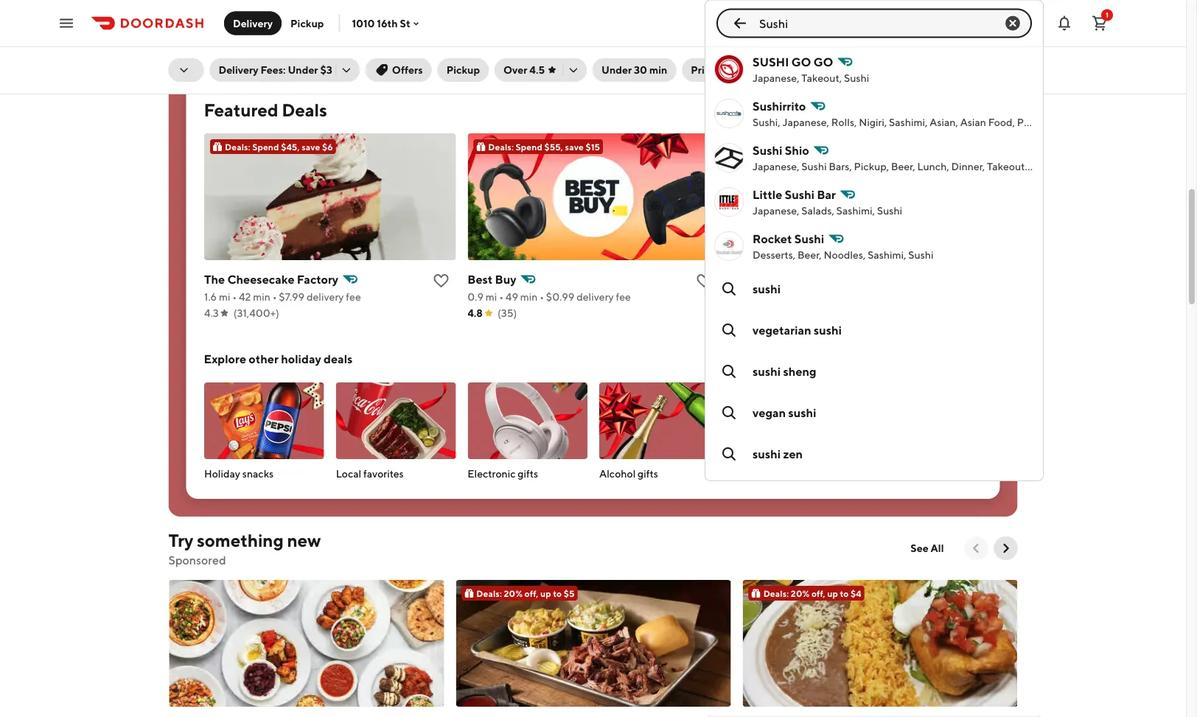 Task type: vqa. For each thing, say whether or not it's contained in the screenshot.
'Holiday Deals' Icon
no



Task type: locate. For each thing, give the bounding box(es) containing it.
3 delivery from the left
[[837, 291, 875, 303]]

min right 30
[[650, 64, 668, 76]]

takeout, right dinner,
[[987, 160, 1028, 173]]

0 horizontal spatial asian
[[961, 116, 987, 128]]

beer,
[[891, 160, 916, 173], [798, 249, 822, 261]]

0 horizontal spatial takeout,
[[802, 72, 842, 84]]

holiday inside deck the doorstep save on holiday essentials. now-12/12.
[[230, 51, 270, 65]]

0 horizontal spatial $0.99
[[546, 291, 574, 303]]

1 to from the left
[[553, 589, 562, 599]]

20% left $4 at right
[[791, 589, 810, 599]]

0 vertical spatial takeout,
[[802, 72, 842, 84]]

1 vertical spatial deals
[[282, 100, 327, 121]]

deals for shop deals
[[957, 35, 991, 51]]

deals: spend $55, save $15
[[488, 142, 600, 152]]

sushi right 0.8
[[753, 282, 781, 296]]

up left $5 on the left bottom of page
[[540, 589, 551, 599]]

save
[[301, 142, 320, 152], [565, 142, 584, 152]]

1
[[1106, 11, 1109, 19]]

off, for $4
[[811, 589, 825, 599]]

min
[[650, 64, 668, 76], [253, 291, 270, 303], [520, 291, 537, 303], [781, 291, 799, 303]]

spend for buy
[[515, 142, 542, 152]]

sushi up sushi link
[[909, 249, 934, 261]]

0 vertical spatial pickup,
[[1017, 116, 1053, 128]]

sushi down sushi,
[[753, 143, 783, 157]]

sushi inside sushi zen link
[[753, 447, 781, 461]]

1.6 mi • 42 min • $7.99 delivery fee
[[204, 291, 361, 303]]

favorites
[[363, 468, 404, 480]]

see all link
[[902, 537, 953, 561]]

deals: for deals: 20% off, up to $5
[[476, 589, 502, 599]]

dashpass button
[[747, 58, 831, 82]]

sushi left sheng
[[753, 365, 781, 379]]

deals: for deals: get 25% off orders $35+
[[752, 142, 777, 152]]

deals up $45,
[[282, 100, 327, 121]]

2 horizontal spatial delivery
[[837, 291, 875, 303]]

1 horizontal spatial pickup
[[447, 64, 480, 76]]

fee
[[346, 291, 361, 303], [616, 291, 631, 303], [877, 291, 892, 303]]

gifts
[[517, 468, 538, 480], [638, 468, 658, 480]]

sponsored
[[168, 554, 226, 568]]

sushi inside sushi link
[[753, 282, 781, 296]]

0 vertical spatial delivery
[[233, 17, 273, 29]]

under left $3
[[288, 64, 318, 76]]

1 spend from the left
[[252, 142, 279, 152]]

1 horizontal spatial 20%
[[791, 589, 810, 599]]

1 horizontal spatial spend
[[515, 142, 542, 152]]

0 horizontal spatial save
[[301, 142, 320, 152]]

local favorites
[[336, 468, 404, 480]]

1 horizontal spatial holiday
[[281, 352, 321, 366]]

click to add this store to your saved list image
[[432, 272, 450, 290]]

sushi right vegan
[[789, 406, 817, 420]]

3 fee from the left
[[877, 291, 892, 303]]

shop deals link
[[913, 28, 1000, 58]]

the
[[246, 21, 282, 49]]

0 horizontal spatial pickup,
[[854, 160, 889, 173]]

up
[[540, 589, 551, 599], [827, 589, 838, 599]]

to left $5 on the left bottom of page
[[553, 589, 562, 599]]

0 horizontal spatial off,
[[524, 589, 538, 599]]

sashimi, right the salads,
[[837, 205, 875, 217]]

sashimi, right nigiri,
[[889, 116, 928, 128]]

1 horizontal spatial deals
[[957, 35, 991, 51]]

1 horizontal spatial under
[[602, 64, 632, 76]]

2 to from the left
[[840, 589, 849, 599]]

1 save from the left
[[301, 142, 320, 152]]

rocket
[[753, 232, 792, 246]]

1 vertical spatial delivery
[[219, 64, 258, 76]]

off, left $5 on the left bottom of page
[[524, 589, 538, 599]]

41
[[769, 291, 779, 303]]

featured deals
[[204, 100, 327, 121]]

japanese,
[[753, 72, 800, 84], [783, 116, 830, 128], [753, 160, 800, 173], [753, 205, 800, 217]]

20% for deals: 20% off, up to $5
[[504, 589, 522, 599]]

notification bell image
[[1056, 14, 1074, 32]]

sushirrito
[[753, 99, 806, 113]]

1 horizontal spatial save
[[565, 142, 584, 152]]

takeout,
[[802, 72, 842, 84], [987, 160, 1028, 173]]

4 • from the left
[[540, 291, 544, 303]]

1 horizontal spatial beer,
[[891, 160, 916, 173]]

2 horizontal spatial fee
[[877, 291, 892, 303]]

1 horizontal spatial off,
[[811, 589, 825, 599]]

1 off, from the left
[[524, 589, 538, 599]]

spend left $55,
[[515, 142, 542, 152]]

asian down takeout
[[1030, 160, 1056, 173]]

sushi inside sushi sheng link
[[753, 365, 781, 379]]

holiday down the
[[230, 51, 270, 65]]

gifts right alcohol
[[638, 468, 658, 480]]

japanese, for sushi
[[753, 205, 800, 217]]

0 vertical spatial sashimi,
[[889, 116, 928, 128]]

1 under from the left
[[288, 64, 318, 76]]

nigiri,
[[859, 116, 887, 128]]

spend left $45,
[[252, 142, 279, 152]]

deals
[[957, 35, 991, 51], [282, 100, 327, 121]]

orders
[[830, 142, 857, 152]]

2 mi from the left
[[485, 291, 497, 303]]

sushi
[[753, 55, 789, 69]]

delivery for cheesecake
[[306, 291, 344, 303]]

pickup, right food,
[[1017, 116, 1053, 128]]

sushi go go
[[753, 55, 834, 69]]

asian
[[961, 116, 987, 128], [1030, 160, 1056, 173]]

save for buy
[[565, 142, 584, 152]]

click to add this store to your saved list image
[[695, 272, 713, 290]]

next button of carousel image
[[999, 542, 1014, 556]]

1.6
[[204, 291, 217, 303]]

1 $0.99 from the left
[[546, 291, 574, 303]]

electronic gifts
[[467, 468, 538, 480]]

2 save from the left
[[565, 142, 584, 152]]

explore
[[204, 352, 246, 366]]

2 spend from the left
[[515, 142, 542, 152]]

sashimi, up sushi link
[[868, 249, 907, 261]]

japanese, for shio
[[753, 160, 800, 173]]

1 vertical spatial pickup,
[[854, 160, 889, 173]]

0 vertical spatial deals
[[957, 35, 991, 51]]

12/12.
[[359, 51, 390, 65]]

deals
[[324, 352, 353, 366]]

bars,
[[829, 160, 852, 173]]

desserts, beer, noodles, sashimi, sushi
[[753, 249, 934, 261]]

under left 30
[[602, 64, 632, 76]]

0 horizontal spatial beer,
[[798, 249, 822, 261]]

mi right 0.8
[[749, 291, 760, 303]]

holiday snacks link
[[204, 361, 324, 488]]

2 up from the left
[[827, 589, 838, 599]]

sushi for sushi
[[753, 282, 781, 296]]

0 horizontal spatial deals
[[282, 100, 327, 121]]

0 horizontal spatial delivery
[[306, 291, 344, 303]]

1 fee from the left
[[346, 291, 361, 303]]

0 horizontal spatial up
[[540, 589, 551, 599]]

vegetarian sushi
[[753, 323, 842, 337]]

gifts for electronic gifts
[[517, 468, 538, 480]]

delivery for delivery
[[233, 17, 273, 29]]

0 vertical spatial holiday
[[230, 51, 270, 65]]

takeout, down sushi go go
[[802, 72, 842, 84]]

2 under from the left
[[602, 64, 632, 76]]

1 vertical spatial pickup
[[447, 64, 480, 76]]

rocket sushi
[[753, 232, 825, 246]]

gifts right electronic
[[517, 468, 538, 480]]

electronic
[[467, 468, 515, 480]]

$15
[[585, 142, 600, 152]]

0 horizontal spatial under
[[288, 64, 318, 76]]

0 vertical spatial pickup
[[291, 17, 324, 29]]

rolls,
[[832, 116, 857, 128]]

0 horizontal spatial fee
[[346, 291, 361, 303]]

save for cheesecake
[[301, 142, 320, 152]]

min right 49
[[520, 291, 537, 303]]

$0.99 right 49
[[546, 291, 574, 303]]

to left $4 at right
[[840, 589, 849, 599]]

mi right 0.9 at the top left of the page
[[485, 291, 497, 303]]

holiday
[[230, 51, 270, 65], [281, 352, 321, 366]]

holiday snacks
[[204, 468, 273, 480]]

1 horizontal spatial go
[[814, 55, 834, 69]]

1 delivery from the left
[[306, 291, 344, 303]]

save left $15
[[565, 142, 584, 152]]

0 horizontal spatial 20%
[[504, 589, 522, 599]]

sushi link
[[706, 268, 1043, 310]]

• left 49
[[499, 291, 503, 303]]

dinner,
[[952, 160, 985, 173]]

1 vertical spatial asian
[[1030, 160, 1056, 173]]

• left $7.99
[[272, 291, 277, 303]]

1 horizontal spatial asian
[[1030, 160, 1056, 173]]

get
[[779, 142, 795, 152]]

asian left food,
[[961, 116, 987, 128]]

0 vertical spatial beer,
[[891, 160, 916, 173]]

20% for deals: 20% off, up to $4
[[791, 589, 810, 599]]

42
[[239, 291, 251, 303]]

0 horizontal spatial mi
[[219, 291, 230, 303]]

open menu image
[[58, 14, 75, 32]]

0 vertical spatial pickup button
[[282, 11, 333, 35]]

up left $4 at right
[[827, 589, 838, 599]]

vegan sushi
[[753, 406, 817, 420]]

min right 41
[[781, 291, 799, 303]]

all
[[931, 543, 944, 555]]

1 horizontal spatial to
[[840, 589, 849, 599]]

snacks
[[242, 468, 273, 480]]

sushi sheng
[[753, 365, 817, 379]]

pickup, down $35+
[[854, 160, 889, 173]]

holiday left 'deals'
[[281, 352, 321, 366]]

pickup
[[291, 17, 324, 29], [447, 64, 480, 76]]

try something new sponsored
[[168, 530, 321, 568]]

2 horizontal spatial mi
[[749, 291, 760, 303]]

1 20% from the left
[[504, 589, 522, 599]]

pickup up essentials.
[[291, 17, 324, 29]]

spend for cheesecake
[[252, 142, 279, 152]]

deals:
[[225, 142, 250, 152], [488, 142, 514, 152], [752, 142, 777, 152], [476, 589, 502, 599], [763, 589, 789, 599]]

4.8
[[467, 307, 483, 320]]

1 gifts from the left
[[517, 468, 538, 480]]

pickup button up essentials.
[[282, 11, 333, 35]]

1 vertical spatial pickup button
[[438, 58, 489, 82]]

salads,
[[802, 205, 835, 217]]

deals: spend $45, save $6
[[225, 142, 333, 152]]

1 horizontal spatial $0.99
[[807, 291, 835, 303]]

0 horizontal spatial to
[[553, 589, 562, 599]]

1 • from the left
[[232, 291, 236, 303]]

beer, left lunch,
[[891, 160, 916, 173]]

sushi down 0.8 mi • 41 min • $0.99 delivery fee
[[814, 323, 842, 337]]

delivery fees: under $3
[[219, 64, 332, 76]]

sushi sheng link
[[706, 351, 1043, 392]]

• right 49
[[540, 291, 544, 303]]

1 horizontal spatial delivery
[[576, 291, 614, 303]]

0 horizontal spatial go
[[792, 55, 811, 69]]

3 items, open order cart image
[[1091, 14, 1109, 32]]

desserts,
[[753, 249, 796, 261]]

to for $5
[[553, 589, 562, 599]]

0 horizontal spatial gifts
[[517, 468, 538, 480]]

2 fee from the left
[[616, 291, 631, 303]]

0 horizontal spatial spend
[[252, 142, 279, 152]]

0 horizontal spatial pickup
[[291, 17, 324, 29]]

sushi left zen at the bottom of page
[[753, 447, 781, 461]]

2 delivery from the left
[[576, 291, 614, 303]]

deals right shop on the right top of page
[[957, 35, 991, 51]]

delivery inside button
[[233, 17, 273, 29]]

min right 42
[[253, 291, 270, 303]]

japanese, down little
[[753, 205, 800, 217]]

0 horizontal spatial holiday
[[230, 51, 270, 65]]

•
[[232, 291, 236, 303], [272, 291, 277, 303], [499, 291, 503, 303], [540, 291, 544, 303], [762, 291, 767, 303], [801, 291, 805, 303]]

dashpass
[[777, 64, 823, 76]]

$0.99 for petco
[[807, 291, 835, 303]]

sushi for sushi sheng
[[753, 365, 781, 379]]

1 up from the left
[[540, 589, 551, 599]]

1 horizontal spatial mi
[[485, 291, 497, 303]]

2 gifts from the left
[[638, 468, 658, 480]]

(31,400+)
[[233, 307, 279, 320]]

$5
[[563, 589, 574, 599]]

deals: 20% off, up to $5
[[476, 589, 574, 599]]

1 vertical spatial holiday
[[281, 352, 321, 366]]

buy
[[495, 273, 516, 287]]

japanese, down sushi
[[753, 72, 800, 84]]

over
[[504, 64, 528, 76]]

$0.99 up vegetarian sushi
[[807, 291, 835, 303]]

deals: for deals: 20% off, up to $4
[[763, 589, 789, 599]]

to
[[553, 589, 562, 599], [840, 589, 849, 599]]

pickup button left over
[[438, 58, 489, 82]]

japanese, down sushi shio
[[753, 160, 800, 173]]

deck the doorstep save on holiday essentials. now-12/12.
[[186, 21, 390, 65]]

2 20% from the left
[[791, 589, 810, 599]]

doorstep
[[287, 21, 386, 49]]

1 horizontal spatial up
[[827, 589, 838, 599]]

1 horizontal spatial fee
[[616, 291, 631, 303]]

save left $6
[[301, 142, 320, 152]]

new
[[287, 530, 321, 551]]

20% left $5 on the left bottom of page
[[504, 589, 522, 599]]

mi right 1.6
[[219, 291, 230, 303]]

pickup for the leftmost the pickup button
[[291, 17, 324, 29]]

• left 42
[[232, 291, 236, 303]]

2 $0.99 from the left
[[807, 291, 835, 303]]

1 horizontal spatial gifts
[[638, 468, 658, 480]]

1 go from the left
[[792, 55, 811, 69]]

off, left $4 at right
[[811, 589, 825, 599]]

1 mi from the left
[[219, 291, 230, 303]]

25%
[[797, 142, 815, 152]]

beer, down rocket sushi
[[798, 249, 822, 261]]

• right 41
[[801, 291, 805, 303]]

2 off, from the left
[[811, 589, 825, 599]]

0.8 mi • 41 min • $0.99 delivery fee
[[731, 291, 892, 303]]

• left 41
[[762, 291, 767, 303]]

see all
[[911, 543, 944, 555]]

pickup left over
[[447, 64, 480, 76]]

$35+
[[859, 142, 880, 152]]

1 vertical spatial takeout,
[[987, 160, 1028, 173]]

6 • from the left
[[801, 291, 805, 303]]

0 horizontal spatial pickup button
[[282, 11, 333, 35]]



Task type: describe. For each thing, give the bounding box(es) containing it.
vegan
[[753, 406, 786, 420]]

$55,
[[544, 142, 563, 152]]

sushi down the salads,
[[795, 232, 825, 246]]

delivery for buy
[[576, 291, 614, 303]]

sushi inside "vegetarian sushi" link
[[814, 323, 842, 337]]

1 vertical spatial beer,
[[798, 249, 822, 261]]

1 horizontal spatial pickup button
[[438, 58, 489, 82]]

save
[[186, 51, 212, 65]]

petco
[[731, 273, 763, 287]]

offers
[[392, 64, 423, 76]]

$7.99
[[279, 291, 304, 303]]

shop
[[922, 35, 954, 51]]

fee for cheesecake
[[346, 291, 361, 303]]

$6
[[322, 142, 333, 152]]

deals: 20% off, up to $4
[[763, 589, 861, 599]]

1010 16th st
[[352, 17, 410, 29]]

$4
[[851, 589, 861, 599]]

vegetarian sushi link
[[706, 310, 1043, 351]]

over 4.5
[[504, 64, 545, 76]]

delivery for delivery fees: under $3
[[219, 64, 258, 76]]

clear search input image
[[1004, 14, 1022, 32]]

factory
[[297, 273, 338, 287]]

vegan sushi link
[[706, 392, 1043, 434]]

japanese, for go
[[753, 72, 800, 84]]

japanese, sushi bars, pickup, beer, lunch, dinner, takeout, asian
[[753, 160, 1056, 173]]

explore other holiday deals
[[204, 352, 353, 366]]

(35)
[[497, 307, 517, 320]]

under inside button
[[602, 64, 632, 76]]

1 horizontal spatial pickup,
[[1017, 116, 1053, 128]]

2 • from the left
[[272, 291, 277, 303]]

zen
[[783, 447, 803, 461]]

local
[[336, 468, 361, 480]]

30
[[634, 64, 647, 76]]

0.9
[[467, 291, 483, 303]]

alcohol
[[599, 468, 635, 480]]

min for the cheesecake factory
[[253, 291, 270, 303]]

min for petco
[[781, 291, 799, 303]]

min inside button
[[650, 64, 668, 76]]

0.9 mi • 49 min • $0.99 delivery fee
[[467, 291, 631, 303]]

featured
[[204, 100, 278, 121]]

3 • from the left
[[499, 291, 503, 303]]

2 go from the left
[[814, 55, 834, 69]]

japanese, salads, sashimi, sushi
[[753, 205, 903, 217]]

$0.99 for best buy
[[546, 291, 574, 303]]

best
[[467, 273, 492, 287]]

mi for best
[[485, 291, 497, 303]]

sushi zen link
[[706, 434, 1043, 475]]

fees:
[[261, 64, 286, 76]]

$45,
[[281, 142, 299, 152]]

1 horizontal spatial takeout,
[[987, 160, 1028, 173]]

1 button
[[1085, 8, 1115, 38]]

$3
[[320, 64, 332, 76]]

return from search image
[[731, 14, 749, 32]]

deals: get 25% off orders $35+
[[752, 142, 880, 152]]

sushi,
[[753, 116, 781, 128]]

2 vertical spatial sashimi,
[[868, 249, 907, 261]]

deals: for deals: spend $55, save $15
[[488, 142, 514, 152]]

up for $5
[[540, 589, 551, 599]]

deals for featured deals
[[282, 100, 327, 121]]

under 30 min
[[602, 64, 668, 76]]

over 4.5 button
[[495, 58, 587, 82]]

see
[[911, 543, 929, 555]]

lunch,
[[918, 160, 950, 173]]

up for $4
[[827, 589, 838, 599]]

sushi up rolls,
[[844, 72, 870, 84]]

1010 16th st button
[[352, 17, 422, 29]]

3 mi from the left
[[749, 291, 760, 303]]

mi for the
[[219, 291, 230, 303]]

to for $4
[[840, 589, 849, 599]]

previous button of carousel image
[[969, 542, 984, 556]]

1 vertical spatial sashimi,
[[837, 205, 875, 217]]

under 30 min button
[[593, 58, 676, 82]]

off, for $5
[[524, 589, 538, 599]]

5 • from the left
[[762, 291, 767, 303]]

offers button
[[366, 58, 432, 82]]

alcohol gifts link
[[599, 361, 719, 488]]

sushi inside vegan sushi link
[[789, 406, 817, 420]]

japanese, up 25%
[[783, 116, 830, 128]]

min for best buy
[[520, 291, 537, 303]]

pickup for rightmost the pickup button
[[447, 64, 480, 76]]

0 vertical spatial asian
[[961, 116, 987, 128]]

the
[[204, 273, 225, 287]]

sushi zen
[[753, 447, 803, 461]]

delivery button
[[224, 11, 282, 35]]

sushi for sushi zen
[[753, 447, 781, 461]]

little sushi bar
[[753, 188, 836, 202]]

try
[[168, 530, 193, 551]]

0.8
[[731, 291, 747, 303]]

shio
[[785, 143, 810, 157]]

deck
[[186, 21, 241, 49]]

on
[[214, 51, 228, 65]]

featured deals link
[[204, 98, 327, 122]]

sushi down japanese, sushi bars, pickup, beer, lunch, dinner, takeout, asian at the top of page
[[877, 205, 903, 217]]

fee for buy
[[616, 291, 631, 303]]

deals: for deals: spend $45, save $6
[[225, 142, 250, 152]]

other
[[249, 352, 279, 366]]

Store search: begin typing to search for stores available on DoorDash text field
[[760, 15, 990, 31]]

sushi up the salads,
[[785, 188, 815, 202]]

16th
[[377, 17, 398, 29]]

49
[[505, 291, 518, 303]]

4.3
[[204, 307, 218, 320]]

1010
[[352, 17, 375, 29]]

sushi, japanese, rolls, nigiri, sashimi, asian, asian food, pickup, takeout
[[753, 116, 1093, 128]]

japanese, takeout, sushi
[[753, 72, 870, 84]]

the cheesecake factory
[[204, 273, 338, 287]]

takeout
[[1055, 116, 1093, 128]]

something
[[197, 530, 284, 551]]

vegetarian
[[753, 323, 812, 337]]

shop deals
[[922, 35, 991, 51]]

sushi down deals: get 25% off orders $35+
[[802, 160, 827, 173]]

gifts for alcohol gifts
[[638, 468, 658, 480]]



